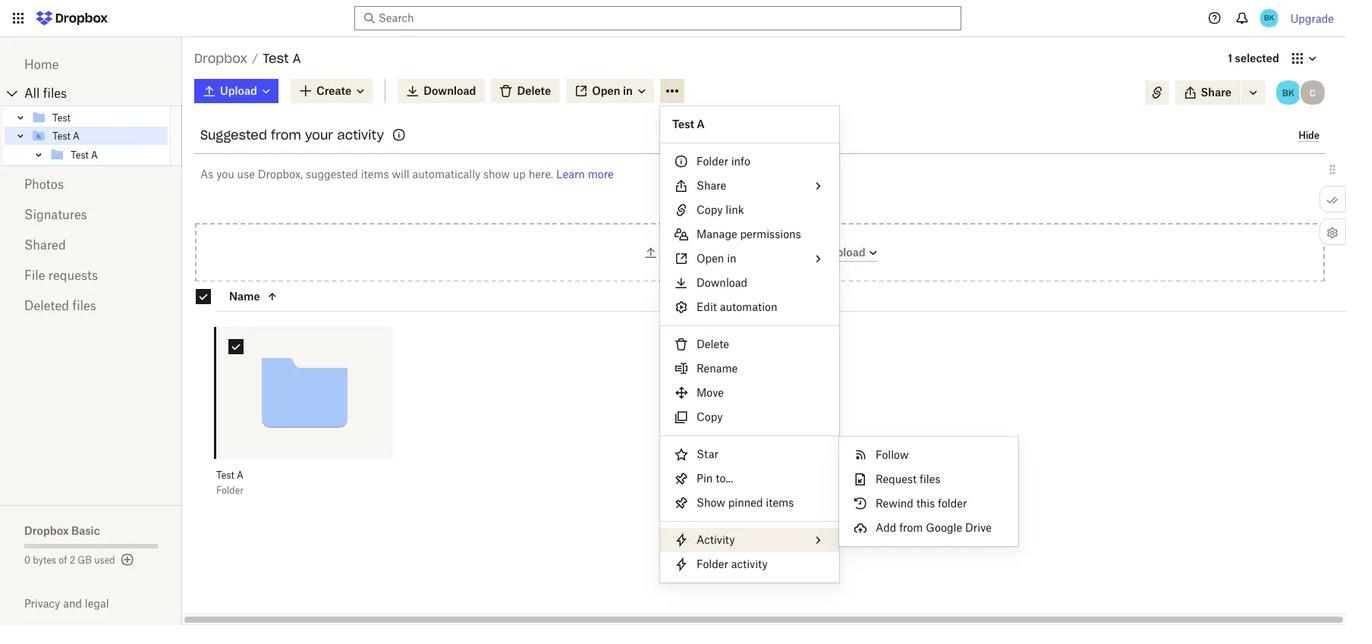 Task type: locate. For each thing, give the bounding box(es) containing it.
more
[[588, 168, 614, 181]]

copy link menu item
[[661, 198, 840, 222]]

files inside "menu item"
[[920, 473, 941, 486]]

all
[[24, 86, 40, 101]]

signatures
[[24, 207, 87, 222]]

items
[[361, 168, 389, 181], [766, 497, 794, 509]]

activity menu item
[[661, 528, 840, 553]]

download
[[697, 276, 748, 289]]

share down the 1
[[1202, 86, 1232, 99]]

items right the pinned
[[766, 497, 794, 509]]

drive
[[966, 522, 992, 535]]

share inside menu item
[[697, 179, 727, 192]]

group
[[2, 106, 182, 166]]

share up copy link
[[697, 179, 727, 192]]

files
[[43, 86, 67, 101], [688, 246, 709, 259], [72, 298, 96, 314], [920, 473, 941, 486]]

0 vertical spatial share
[[1202, 86, 1232, 99]]

a inside test a folder
[[237, 470, 244, 482]]

file requests link
[[24, 260, 158, 291]]

edit automation
[[697, 301, 778, 314]]

in
[[728, 252, 737, 265]]

share menu item
[[661, 174, 840, 198]]

move
[[697, 386, 724, 399]]

your
[[305, 128, 333, 143]]

0 vertical spatial from
[[271, 128, 301, 143]]

activity down 'activity' menu item
[[732, 558, 768, 571]]

test a link
[[31, 127, 168, 145], [49, 146, 168, 164]]

0 vertical spatial items
[[361, 168, 389, 181]]

use
[[237, 168, 255, 181]]

1 vertical spatial activity
[[732, 558, 768, 571]]

you're the owner image
[[1276, 79, 1303, 106]]

0 horizontal spatial activity
[[337, 128, 384, 143]]

will
[[392, 168, 410, 181]]

1 horizontal spatial dropbox
[[194, 51, 248, 66]]

1 copy from the top
[[697, 203, 723, 216]]

1 vertical spatial folder
[[216, 485, 244, 497]]

photos
[[24, 177, 64, 192]]

copy link
[[697, 203, 744, 216]]

copy for copy
[[697, 411, 723, 424]]

dropbox up bytes
[[24, 525, 69, 538]]

automatically
[[413, 168, 481, 181]]

folder down test a button
[[216, 485, 244, 497]]

download menu item
[[661, 271, 840, 295]]

from right add
[[900, 522, 924, 535]]

test a up folder info
[[673, 118, 705, 131]]

folder inside menu item
[[697, 558, 729, 571]]

files inside tree
[[43, 86, 67, 101]]

1 horizontal spatial items
[[766, 497, 794, 509]]

test link
[[31, 109, 168, 127]]

learn
[[557, 168, 585, 181]]

copy left link
[[697, 203, 723, 216]]

manage permissions
[[697, 228, 802, 241]]

learn more link
[[557, 168, 614, 181]]

upload,
[[750, 246, 787, 259]]

drop files here to upload, or click
[[661, 246, 829, 259]]

follow
[[876, 449, 909, 462]]

rewind this folder
[[876, 497, 968, 510]]

activity
[[697, 534, 735, 547]]

move menu item
[[661, 381, 840, 405]]

1 vertical spatial items
[[766, 497, 794, 509]]

1 horizontal spatial from
[[900, 522, 924, 535]]

show
[[484, 168, 510, 181]]

copy
[[697, 203, 723, 216], [697, 411, 723, 424]]

folder activity menu item
[[661, 553, 840, 577]]

1 horizontal spatial share
[[1202, 86, 1232, 99]]

0 bytes of 2 gb used
[[24, 555, 115, 566]]

folder down activity
[[697, 558, 729, 571]]

test a button
[[216, 470, 360, 482]]

0 vertical spatial copy
[[697, 203, 723, 216]]

folder for folder info
[[697, 155, 729, 168]]

1 horizontal spatial activity
[[732, 558, 768, 571]]

show pinned items menu item
[[661, 491, 840, 516]]

0 vertical spatial dropbox
[[194, 51, 248, 66]]

privacy and legal link
[[24, 598, 182, 610]]

permissions
[[741, 228, 802, 241]]

files for drop
[[688, 246, 709, 259]]

test a
[[673, 118, 705, 131], [52, 130, 80, 142], [71, 149, 98, 161]]

christinaovera9@gmail.com hasn't added this to their dropbox yet image
[[1300, 79, 1327, 106]]

test a link down all files link
[[31, 127, 168, 145]]

0 horizontal spatial from
[[271, 128, 301, 143]]

test a link up photos link
[[49, 146, 168, 164]]

legal
[[85, 598, 109, 610]]

copy menu item
[[661, 405, 840, 430]]

as you use dropbox, suggested items will automatically show up here. learn more
[[200, 168, 614, 181]]

drop
[[661, 246, 686, 259]]

dropbox for dropbox / test a
[[194, 51, 248, 66]]

rename menu item
[[661, 357, 840, 381]]

dropbox basic
[[24, 525, 100, 538]]

0 horizontal spatial items
[[361, 168, 389, 181]]

global header element
[[0, 0, 1347, 37]]

copy down move
[[697, 411, 723, 424]]

1 vertical spatial dropbox
[[24, 525, 69, 538]]

1 vertical spatial copy
[[697, 411, 723, 424]]

0 vertical spatial activity
[[337, 128, 384, 143]]

rewind
[[876, 497, 914, 510]]

test
[[263, 51, 289, 66], [52, 112, 70, 123], [673, 118, 695, 131], [52, 130, 70, 142], [71, 149, 89, 161], [216, 470, 234, 482]]

folder left info at the top right
[[697, 155, 729, 168]]

1 vertical spatial share
[[697, 179, 727, 192]]

from left your
[[271, 128, 301, 143]]

from inside menu item
[[900, 522, 924, 535]]

request
[[876, 473, 917, 486]]

files right all
[[43, 86, 67, 101]]

this
[[917, 497, 936, 510]]

files left the here
[[688, 246, 709, 259]]

follow menu item
[[840, 443, 1019, 468]]

dropbox / test a
[[194, 51, 301, 66]]

activity inside folder activity menu item
[[732, 558, 768, 571]]

all files tree
[[2, 81, 182, 166]]

dropbox logo - go to the homepage image
[[30, 6, 113, 30]]

folder inside test a folder
[[216, 485, 244, 497]]

activity right your
[[337, 128, 384, 143]]

all files link
[[24, 81, 182, 106]]

test a folder
[[216, 470, 244, 497]]

1 vertical spatial from
[[900, 522, 924, 535]]

deleted
[[24, 298, 69, 314]]

items left will
[[361, 168, 389, 181]]

all files
[[24, 86, 67, 101]]

2 vertical spatial folder
[[697, 558, 729, 571]]

0 vertical spatial folder
[[697, 155, 729, 168]]

add from google drive
[[876, 522, 992, 535]]

selected
[[1236, 52, 1280, 65]]

from
[[271, 128, 301, 143], [900, 522, 924, 535]]

up
[[513, 168, 526, 181]]

folder, test a row
[[216, 327, 393, 508]]

pin to... menu item
[[661, 467, 840, 491]]

suggested
[[306, 168, 358, 181]]

of
[[59, 555, 67, 566]]

dropbox left '/'
[[194, 51, 248, 66]]

0
[[24, 555, 30, 566]]

from for google
[[900, 522, 924, 535]]

2
[[70, 555, 75, 566]]

dropbox link
[[194, 49, 248, 68]]

deleted files link
[[24, 291, 158, 321]]

home link
[[24, 49, 158, 80]]

2 copy from the top
[[697, 411, 723, 424]]

folder inside menu item
[[697, 155, 729, 168]]

here
[[712, 246, 734, 259]]

0 horizontal spatial dropbox
[[24, 525, 69, 538]]

test a down test link
[[52, 130, 80, 142]]

0 horizontal spatial share
[[697, 179, 727, 192]]

upgrade link
[[1291, 12, 1335, 25]]

suggested from your activity
[[200, 128, 384, 143]]

upgrade
[[1291, 12, 1335, 25]]

files down "file requests" link
[[72, 298, 96, 314]]

you
[[217, 168, 234, 181]]

pin
[[697, 472, 713, 485]]

files down follow menu item
[[920, 473, 941, 486]]

share
[[1202, 86, 1232, 99], [697, 179, 727, 192]]



Task type: vqa. For each thing, say whether or not it's contained in the screenshot.
Upgrade link
yes



Task type: describe. For each thing, give the bounding box(es) containing it.
from for your
[[271, 128, 301, 143]]

manage permissions menu item
[[661, 222, 840, 247]]

home
[[24, 57, 59, 72]]

test inside test a folder
[[216, 470, 234, 482]]

pinned
[[729, 497, 764, 509]]

here.
[[529, 168, 554, 181]]

and
[[63, 598, 82, 610]]

shared
[[24, 238, 66, 253]]

folder activity
[[697, 558, 768, 571]]

group containing test
[[2, 106, 182, 166]]

suggested
[[200, 128, 267, 143]]

photos link
[[24, 169, 158, 200]]

to
[[737, 246, 747, 259]]

shared link
[[24, 230, 158, 260]]

requests
[[48, 268, 98, 283]]

0 vertical spatial test a link
[[31, 127, 168, 145]]

/
[[252, 52, 258, 65]]

show pinned items
[[697, 497, 794, 509]]

open in menu item
[[661, 247, 840, 271]]

name button
[[229, 287, 345, 306]]

add
[[876, 522, 897, 535]]

google
[[927, 522, 963, 535]]

share button
[[1176, 80, 1241, 105]]

delete
[[697, 338, 730, 351]]

1 vertical spatial test a link
[[49, 146, 168, 164]]

delete menu item
[[661, 333, 840, 357]]

gb
[[78, 555, 92, 566]]

1
[[1229, 52, 1233, 65]]

files for request
[[920, 473, 941, 486]]

used
[[94, 555, 115, 566]]

signatures link
[[24, 200, 158, 230]]

request files menu item
[[840, 468, 1019, 492]]

pin to...
[[697, 472, 734, 485]]

open in
[[697, 252, 737, 265]]

bytes
[[33, 555, 56, 566]]

folder info menu item
[[661, 150, 840, 174]]

star
[[697, 448, 719, 461]]

get more space image
[[118, 551, 136, 569]]

rewind this folder menu item
[[840, 492, 1019, 516]]

edit
[[697, 301, 717, 314]]

copy for copy link
[[697, 203, 723, 216]]

add from google drive menu item
[[840, 516, 1019, 541]]

share inside button
[[1202, 86, 1232, 99]]

edit automation menu item
[[661, 295, 840, 320]]

as
[[200, 168, 214, 181]]

file requests
[[24, 268, 98, 283]]

open
[[697, 252, 725, 265]]

automation
[[720, 301, 778, 314]]

items inside menu item
[[766, 497, 794, 509]]

manage
[[697, 228, 738, 241]]

files for deleted
[[72, 298, 96, 314]]

privacy
[[24, 598, 60, 610]]

link
[[726, 203, 744, 216]]

1 selected
[[1229, 52, 1280, 65]]

click
[[803, 246, 826, 259]]

folder for folder activity
[[697, 558, 729, 571]]

or
[[790, 246, 800, 259]]

show
[[697, 497, 726, 509]]

dropbox for dropbox basic
[[24, 525, 69, 538]]

files for all
[[43, 86, 67, 101]]

name
[[229, 290, 260, 303]]

folder info
[[697, 155, 751, 168]]

test a up photos link
[[71, 149, 98, 161]]

folder
[[938, 497, 968, 510]]

request files
[[876, 473, 941, 486]]

privacy and legal
[[24, 598, 109, 610]]

file
[[24, 268, 45, 283]]

star menu item
[[661, 443, 840, 467]]

deleted files
[[24, 298, 96, 314]]

info
[[732, 155, 751, 168]]

basic
[[71, 525, 100, 538]]

to...
[[716, 472, 734, 485]]



